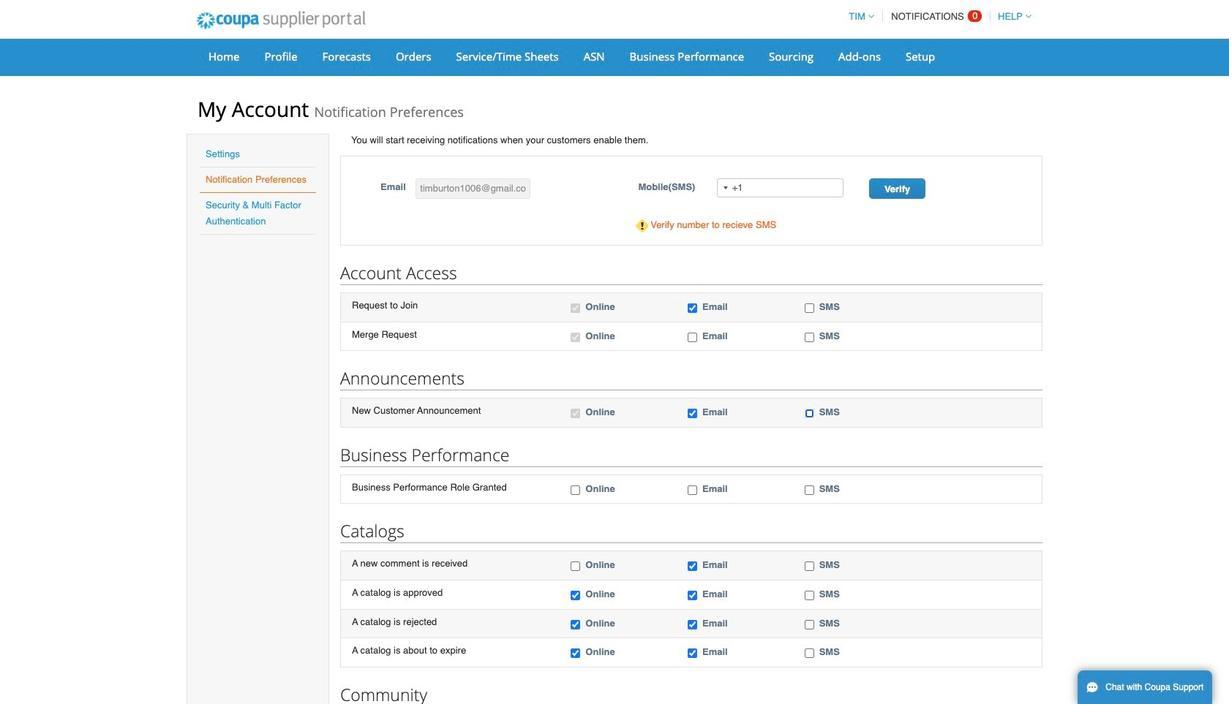 Task type: describe. For each thing, give the bounding box(es) containing it.
+1 201-555-0123 text field
[[717, 178, 843, 197]]

Telephone country code field
[[717, 179, 732, 196]]

coupa supplier portal image
[[187, 2, 375, 39]]



Task type: vqa. For each thing, say whether or not it's contained in the screenshot.
Telephone country code field
yes



Task type: locate. For each thing, give the bounding box(es) containing it.
telephone country code image
[[723, 186, 728, 189]]

navigation
[[842, 2, 1032, 31]]

None checkbox
[[571, 304, 580, 313], [571, 333, 580, 342], [688, 333, 697, 342], [804, 562, 814, 572], [688, 620, 697, 630], [804, 620, 814, 630], [804, 649, 814, 659], [571, 304, 580, 313], [571, 333, 580, 342], [688, 333, 697, 342], [804, 562, 814, 572], [688, 620, 697, 630], [804, 620, 814, 630], [804, 649, 814, 659]]

None text field
[[416, 178, 531, 199]]

None checkbox
[[688, 304, 697, 313], [804, 304, 814, 313], [804, 333, 814, 342], [571, 409, 580, 419], [688, 409, 697, 419], [804, 409, 814, 419], [571, 486, 580, 495], [688, 486, 697, 495], [804, 486, 814, 495], [571, 562, 580, 572], [688, 562, 697, 572], [571, 591, 580, 601], [688, 591, 697, 601], [804, 591, 814, 601], [571, 620, 580, 630], [571, 649, 580, 659], [688, 649, 697, 659], [688, 304, 697, 313], [804, 304, 814, 313], [804, 333, 814, 342], [571, 409, 580, 419], [688, 409, 697, 419], [804, 409, 814, 419], [571, 486, 580, 495], [688, 486, 697, 495], [804, 486, 814, 495], [571, 562, 580, 572], [688, 562, 697, 572], [571, 591, 580, 601], [688, 591, 697, 601], [804, 591, 814, 601], [571, 620, 580, 630], [571, 649, 580, 659], [688, 649, 697, 659]]



